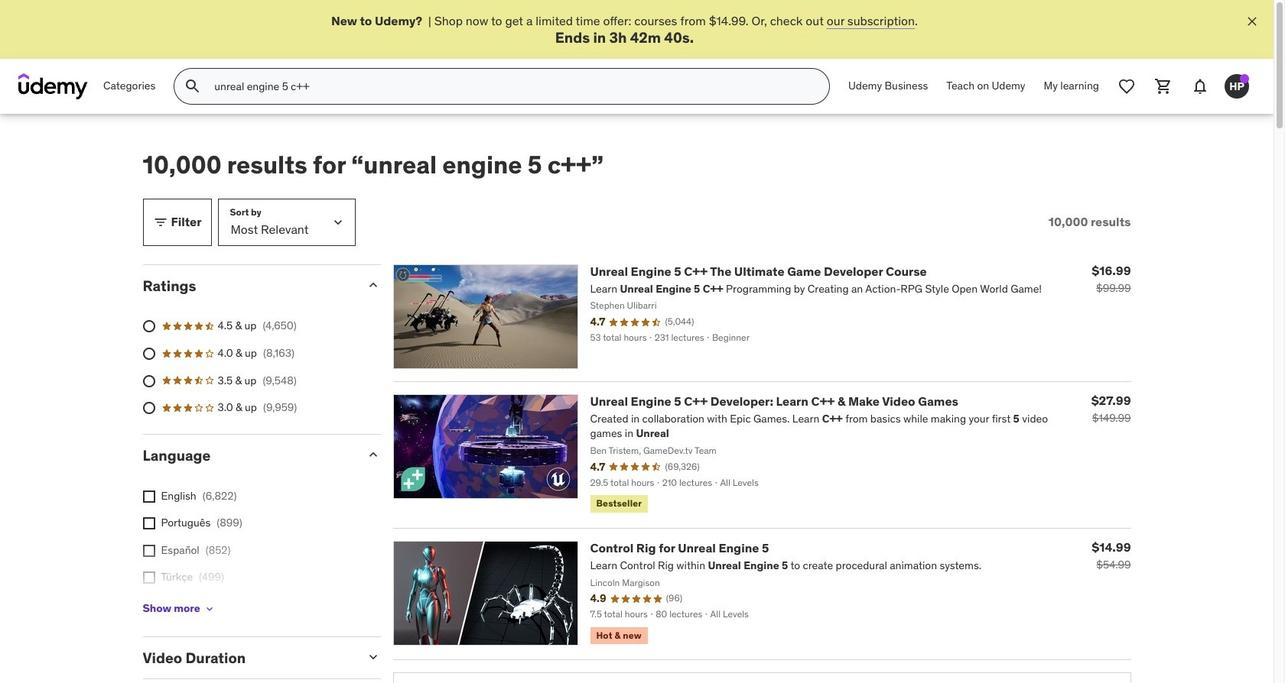 Task type: locate. For each thing, give the bounding box(es) containing it.
1 small image from the top
[[365, 277, 381, 293]]

0 vertical spatial xsmall image
[[143, 518, 155, 530]]

1 vertical spatial xsmall image
[[143, 545, 155, 558]]

xsmall image
[[143, 491, 155, 503], [143, 573, 155, 585]]

2 small image from the top
[[365, 447, 381, 463]]

submit search image
[[184, 77, 202, 96]]

udemy image
[[18, 74, 88, 100]]

0 vertical spatial small image
[[365, 277, 381, 293]]

1 vertical spatial small image
[[365, 447, 381, 463]]

0 vertical spatial small image
[[153, 215, 168, 230]]

1 horizontal spatial small image
[[365, 650, 381, 665]]

small image
[[365, 277, 381, 293], [365, 447, 381, 463]]

small image
[[153, 215, 168, 230], [365, 650, 381, 665]]

status
[[1049, 215, 1131, 230]]

notifications image
[[1191, 77, 1210, 96]]

Search for anything text field
[[211, 74, 811, 100]]

1 vertical spatial xsmall image
[[143, 573, 155, 585]]

xsmall image
[[143, 518, 155, 530], [143, 545, 155, 558], [203, 603, 215, 616]]

0 horizontal spatial small image
[[153, 215, 168, 230]]

0 vertical spatial xsmall image
[[143, 491, 155, 503]]



Task type: describe. For each thing, give the bounding box(es) containing it.
2 xsmall image from the top
[[143, 573, 155, 585]]

1 xsmall image from the top
[[143, 491, 155, 503]]

2 vertical spatial xsmall image
[[203, 603, 215, 616]]

wishlist image
[[1118, 77, 1136, 96]]

1 vertical spatial small image
[[365, 650, 381, 665]]

close image
[[1245, 14, 1260, 29]]

shopping cart with 0 items image
[[1154, 77, 1173, 96]]

you have alerts image
[[1240, 74, 1249, 84]]



Task type: vqa. For each thing, say whether or not it's contained in the screenshot.
Excel: inside the Microsoft Excel: Data Analysis with Excel Pivot Tables Maven Analytics, Chris Dutton
no



